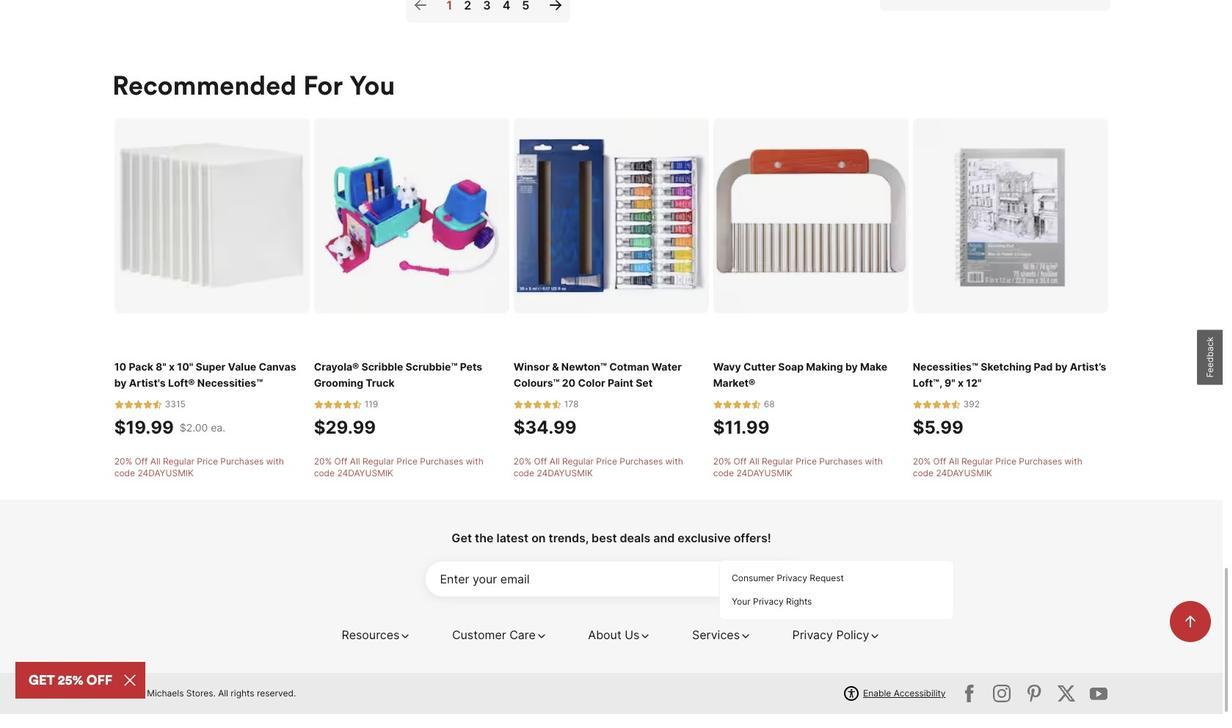 Task type: vqa. For each thing, say whether or not it's contained in the screenshot.
Michaels link
no



Task type: locate. For each thing, give the bounding box(es) containing it.
with for $11.99
[[866, 456, 883, 467]]

price for $5.99
[[996, 456, 1017, 467]]

code down $19.99
[[114, 468, 135, 479]]

code down $11.99 at the right bottom of the page
[[714, 468, 734, 479]]

all down $11.99 at the right bottom of the page
[[750, 456, 760, 467]]

by inside 10 pack 8" x 10" super value canvas by artist's loft® necessities™
[[114, 377, 127, 389]]

3 20% off all regular price purchases with code 24dayusmik from the left
[[514, 456, 684, 479]]

20% off all regular price purchases with code 24dayusmik down 392
[[913, 456, 1083, 479]]

privacy for consumer
[[777, 573, 808, 584]]

0 horizontal spatial x
[[169, 361, 175, 373]]

resources button
[[342, 627, 412, 644]]

enable accessibility
[[864, 688, 946, 699]]

twitter image
[[991, 683, 1014, 706], [1055, 683, 1079, 706]]

ea.
[[211, 422, 226, 434]]

necessities™
[[913, 361, 979, 373], [197, 377, 263, 389]]

with for $29.99
[[466, 456, 484, 467]]

1 with from the left
[[266, 456, 284, 467]]

5 24dayusmik from the left
[[937, 468, 993, 479]]

2 off from the left
[[335, 456, 348, 467]]

customer care button
[[452, 627, 548, 644]]

twitter image
[[958, 683, 982, 706], [1023, 683, 1047, 706]]

5 20% off all regular price purchases with code 24dayusmik from the left
[[913, 456, 1083, 479]]

5 20% from the left
[[913, 456, 931, 467]]

regular down $29.99
[[363, 456, 394, 467]]

pad
[[1035, 361, 1054, 373]]

wn cotman watercolor 20x5ml st image
[[514, 118, 710, 314]]

customer
[[452, 628, 507, 643]]

10
[[114, 361, 126, 373]]

20% down $29.99
[[314, 456, 332, 467]]

you
[[350, 68, 395, 102]]

20% off all regular price purchases with code 24dayusmik down $11.99 at the right bottom of the page
[[714, 456, 883, 479]]

truck
[[366, 377, 395, 389]]

20% off all regular price purchases with code 24dayusmik for $29.99
[[314, 456, 484, 479]]

making
[[807, 361, 844, 373]]

dialog
[[720, 560, 955, 624]]

code down $29.99
[[314, 468, 335, 479]]

necessities™ up the 9"
[[913, 361, 979, 373]]

24dayusmik down the $34.99
[[537, 468, 593, 479]]

5 regular from the left
[[962, 456, 994, 467]]

regular down $5.99
[[962, 456, 994, 467]]

enable
[[864, 688, 892, 699]]

©
[[112, 688, 120, 699]]

0 vertical spatial x
[[169, 361, 175, 373]]

5 price from the left
[[996, 456, 1017, 467]]

by down 10 on the bottom left of page
[[114, 377, 127, 389]]

crayola® scribble scrubbie™ pets grooming truck
[[314, 361, 483, 389]]

latest
[[497, 531, 529, 546]]

0 horizontal spatial twitter image
[[958, 683, 982, 706]]

off down $11.99 at the right bottom of the page
[[734, 456, 747, 467]]

4 24dayusmik from the left
[[737, 468, 793, 479]]

24dayusmik for $34.99
[[537, 468, 593, 479]]

20% off all regular price purchases with code 24dayusmik down the $34.99
[[514, 456, 684, 479]]

off down $29.99
[[335, 456, 348, 467]]

20% off all regular price purchases with code 24dayusmik for $11.99
[[714, 456, 883, 479]]

privacy down "rights"
[[793, 628, 834, 643]]

3 price from the left
[[597, 456, 618, 467]]

off down $19.99
[[135, 456, 148, 467]]

pack
[[129, 361, 153, 373]]

0 horizontal spatial by
[[114, 377, 127, 389]]

4 code from the left
[[714, 468, 734, 479]]

x right the 9"
[[959, 377, 964, 389]]

24dayusmik down $5.99
[[937, 468, 993, 479]]

10" super
[[177, 361, 226, 373]]

regular for $34.99
[[563, 456, 594, 467]]

privacy up "rights"
[[777, 573, 808, 584]]

regular down $11.99 at the right bottom of the page
[[762, 456, 794, 467]]

care
[[510, 628, 536, 643]]

4 price from the left
[[796, 456, 817, 467]]

artist's
[[1071, 361, 1107, 373]]

4 with from the left
[[866, 456, 883, 467]]

off down the $34.99
[[534, 456, 547, 467]]

20%
[[114, 456, 132, 467], [314, 456, 332, 467], [514, 456, 532, 467], [714, 456, 732, 467], [913, 456, 931, 467]]

1 vertical spatial privacy
[[754, 596, 784, 607]]

all down the $34.99
[[550, 456, 560, 467]]

by
[[846, 361, 858, 373], [1056, 361, 1068, 373], [114, 377, 127, 389]]

20% down the $34.99
[[514, 456, 532, 467]]

5 off from the left
[[934, 456, 947, 467]]

3 with from the left
[[666, 456, 684, 467]]

2 horizontal spatial by
[[1056, 361, 1068, 373]]

5 purchases from the left
[[1020, 456, 1063, 467]]

2 20% from the left
[[314, 456, 332, 467]]

code for $5.99
[[913, 468, 934, 479]]

market®
[[714, 377, 756, 389]]

dialog containing consumer privacy request
[[720, 560, 955, 624]]

2 20% off all regular price purchases with code 24dayusmik from the left
[[314, 456, 484, 479]]

20% for $34.99
[[514, 456, 532, 467]]

24dayusmik for $29.99
[[337, 468, 394, 479]]

wavy
[[714, 361, 742, 373]]

previous page image
[[412, 0, 429, 14]]

20% off all regular price purchases with code 24dayusmik down $29.99
[[314, 456, 484, 479]]

24dayusmik for $5.99
[[937, 468, 993, 479]]

purchases for $11.99
[[820, 456, 863, 467]]

purchases for $29.99
[[420, 456, 464, 467]]

3 24dayusmik from the left
[[537, 468, 593, 479]]

by inside the wavy cutter soap making by make market®
[[846, 361, 858, 373]]

by right pad
[[1056, 361, 1068, 373]]

1 20% from the left
[[114, 456, 132, 467]]

trends,
[[549, 531, 589, 546]]

24dayusmik down $11.99 at the right bottom of the page
[[737, 468, 793, 479]]

the
[[475, 531, 494, 546]]

regular down $19.99 $2.00 ea.
[[163, 456, 195, 467]]

1 regular from the left
[[163, 456, 195, 467]]

2 vertical spatial privacy
[[793, 628, 834, 643]]

rights
[[787, 596, 813, 607]]

x right 8"
[[169, 361, 175, 373]]

all for $11.99
[[750, 456, 760, 467]]

20% down $11.99 at the right bottom of the page
[[714, 456, 732, 467]]

$11.99
[[714, 417, 770, 439]]

price
[[197, 456, 218, 467], [397, 456, 418, 467], [597, 456, 618, 467], [796, 456, 817, 467], [996, 456, 1017, 467]]

4 20% off all regular price purchases with code 24dayusmik from the left
[[714, 456, 883, 479]]

set
[[636, 377, 653, 389]]

all for $5.99
[[949, 456, 960, 467]]

x
[[169, 361, 175, 373], [959, 377, 964, 389]]

purchases for $5.99
[[1020, 456, 1063, 467]]

3 code from the left
[[514, 468, 535, 479]]

1 code from the left
[[114, 468, 135, 479]]

all down $5.99
[[949, 456, 960, 467]]

0 vertical spatial necessities™
[[913, 361, 979, 373]]

9"
[[945, 377, 956, 389]]

20% down $5.99
[[913, 456, 931, 467]]

artminds™ soap making, wavy cutter image
[[714, 118, 909, 314]]

by left the make
[[846, 361, 858, 373]]

2 regular from the left
[[363, 456, 394, 467]]

value
[[228, 361, 257, 373]]

code down $5.99
[[913, 468, 934, 479]]

1 vertical spatial x
[[959, 377, 964, 389]]

3 regular from the left
[[563, 456, 594, 467]]

code
[[114, 468, 135, 479], [314, 468, 335, 479], [514, 468, 535, 479], [714, 468, 734, 479], [913, 468, 934, 479]]

20% down $19.99
[[114, 456, 132, 467]]

wavy cutter soap making by make market®
[[714, 361, 888, 389]]

scribble
[[362, 361, 403, 373]]

20% off all regular price purchases with code 24dayusmik for $5.99
[[913, 456, 1083, 479]]

1 purchases from the left
[[221, 456, 264, 467]]

regular down the $34.99
[[563, 456, 594, 467]]

soap
[[779, 361, 804, 373]]

20% off all regular price purchases with code 24dayusmik down $2.00
[[114, 456, 284, 479]]

2 price from the left
[[397, 456, 418, 467]]

3 purchases from the left
[[620, 456, 663, 467]]

about us button
[[589, 627, 652, 644]]

0 horizontal spatial twitter image
[[991, 683, 1014, 706]]

with for $5.99
[[1065, 456, 1083, 467]]

Enter your email field
[[426, 562, 798, 597]]

0 horizontal spatial necessities™
[[197, 377, 263, 389]]

color
[[578, 377, 606, 389]]

all left rights
[[218, 688, 228, 699]]

with for $34.99
[[666, 456, 684, 467]]

for
[[303, 68, 343, 102]]

get the latest on trends, best deals and exclusive offers!
[[452, 531, 772, 546]]

regular
[[163, 456, 195, 467], [363, 456, 394, 467], [563, 456, 594, 467], [762, 456, 794, 467], [962, 456, 994, 467]]

1 horizontal spatial x
[[959, 377, 964, 389]]

sketching
[[981, 361, 1032, 373]]

make
[[861, 361, 888, 373]]

$19.99 $2.00 ea.
[[114, 417, 226, 439]]

x inside 10 pack 8" x 10" super value canvas by artist's loft® necessities™
[[169, 361, 175, 373]]

off for $29.99
[[335, 456, 348, 467]]

on
[[532, 531, 546, 546]]

twitter image left youtube icon
[[1023, 683, 1047, 706]]

3 off from the left
[[534, 456, 547, 467]]

2 with from the left
[[466, 456, 484, 467]]

get
[[452, 531, 472, 546]]

purchases
[[221, 456, 264, 467], [420, 456, 464, 467], [620, 456, 663, 467], [820, 456, 863, 467], [1020, 456, 1063, 467]]

reserved.
[[257, 688, 296, 699]]

pets
[[460, 361, 483, 373]]

privacy
[[777, 573, 808, 584], [754, 596, 784, 607], [793, 628, 834, 643]]

2024
[[123, 688, 145, 699]]

scrubbie™
[[406, 361, 458, 373]]

4 regular from the left
[[762, 456, 794, 467]]

2 code from the left
[[314, 468, 335, 479]]

5 with from the left
[[1065, 456, 1083, 467]]

1 horizontal spatial twitter image
[[1055, 683, 1079, 706]]

privacy down up
[[754, 596, 784, 607]]

4 off from the left
[[734, 456, 747, 467]]

178
[[565, 399, 579, 410]]

0 vertical spatial privacy
[[777, 573, 808, 584]]

privacy policy
[[793, 628, 870, 643]]

artist's loft® necessities™ canvas super value 10 pack, 8"" x 10"" image
[[114, 118, 310, 314]]

off down $5.99
[[934, 456, 947, 467]]

best
[[592, 531, 617, 546]]

24dayusmik down $29.99
[[337, 468, 394, 479]]

your privacy rights link
[[726, 591, 948, 614]]

3 20% from the left
[[514, 456, 532, 467]]

customer care
[[452, 628, 536, 643]]

about us
[[589, 628, 640, 643]]

24dayusmik down $19.99 $2.00 ea.
[[138, 468, 194, 479]]

2 purchases from the left
[[420, 456, 464, 467]]

twitter image right the "accessibility"
[[958, 683, 982, 706]]

24dayusmik for $11.99
[[737, 468, 793, 479]]

4 20% from the left
[[714, 456, 732, 467]]

necessities™ inside necessities™ sketching pad by artist's loft™, 9" x 12"
[[913, 361, 979, 373]]

code down the $34.99
[[514, 468, 535, 479]]

all down $29.99
[[350, 456, 360, 467]]

necessities™ down value
[[197, 377, 263, 389]]

2 24dayusmik from the left
[[337, 468, 394, 479]]

purchases for $34.99
[[620, 456, 663, 467]]

1 horizontal spatial necessities™
[[913, 361, 979, 373]]

1 24dayusmik from the left
[[138, 468, 194, 479]]

4 purchases from the left
[[820, 456, 863, 467]]

5 code from the left
[[913, 468, 934, 479]]

1 horizontal spatial twitter image
[[1023, 683, 1047, 706]]

1 horizontal spatial by
[[846, 361, 858, 373]]

1 vertical spatial necessities™
[[197, 377, 263, 389]]

20% off all regular price purchases with code 24dayusmik
[[114, 456, 284, 479], [314, 456, 484, 479], [514, 456, 684, 479], [714, 456, 883, 479], [913, 456, 1083, 479]]



Task type: describe. For each thing, give the bounding box(es) containing it.
119
[[365, 399, 379, 410]]

code for $11.99
[[714, 468, 734, 479]]

1 off from the left
[[135, 456, 148, 467]]

all down $19.99
[[150, 456, 161, 467]]

1 twitter image from the left
[[958, 683, 982, 706]]

up
[[766, 572, 780, 587]]

exclusive
[[678, 531, 731, 546]]

artist's
[[129, 377, 166, 389]]

privacy inside dropdown button
[[793, 628, 834, 643]]

2 twitter image from the left
[[1023, 683, 1047, 706]]

$5.99
[[913, 417, 964, 439]]

youtube image
[[1088, 683, 1111, 706]]

policy
[[837, 628, 870, 643]]

winsor
[[514, 361, 550, 373]]

392
[[964, 399, 981, 410]]

8"
[[156, 361, 167, 373]]

crayola®
[[314, 361, 359, 373]]

20% for $29.99
[[314, 456, 332, 467]]

us
[[625, 628, 640, 643]]

code for $29.99
[[314, 468, 335, 479]]

12"
[[967, 377, 982, 389]]

stores.
[[186, 688, 216, 699]]

all for $34.99
[[550, 456, 560, 467]]

consumer
[[732, 573, 775, 584]]

sign up button
[[721, 562, 798, 597]]

x inside necessities™ sketching pad by artist's loft™, 9" x 12"
[[959, 377, 964, 389]]

winsor & newton™ cotman water colours™ 20 color paint set link
[[514, 359, 710, 392]]

canvas
[[259, 361, 296, 373]]

off for $5.99
[[934, 456, 947, 467]]

paint
[[608, 377, 634, 389]]

and
[[654, 531, 675, 546]]

1 price from the left
[[197, 456, 218, 467]]

20% off all regular price purchases with code 24dayusmik for $34.99
[[514, 456, 684, 479]]

consumer privacy request link
[[726, 567, 948, 591]]

code for $34.99
[[514, 468, 535, 479]]

accessibility
[[894, 688, 946, 699]]

cutter
[[744, 361, 776, 373]]

sign up
[[739, 572, 780, 587]]

20% for $11.99
[[714, 456, 732, 467]]

your
[[732, 596, 751, 607]]

sign
[[739, 572, 763, 587]]

crayola® scribble scrubbie™ pets grooming truck link
[[314, 359, 510, 392]]

price for $11.99
[[796, 456, 817, 467]]

next page image
[[547, 0, 565, 14]]

off for $34.99
[[534, 456, 547, 467]]

price for $29.99
[[397, 456, 418, 467]]

your privacy rights
[[732, 596, 813, 607]]

cotman
[[610, 361, 650, 373]]

price for $34.99
[[597, 456, 618, 467]]

$34.99
[[514, 417, 577, 439]]

regular for $11.99
[[762, 456, 794, 467]]

artist's loft™ fundamentals sketch pad image
[[913, 118, 1109, 314]]

1 20% off all regular price purchases with code 24dayusmik from the left
[[114, 456, 284, 479]]

michaels
[[147, 688, 184, 699]]

consumer privacy request
[[732, 573, 845, 584]]

regular for $5.99
[[962, 456, 994, 467]]

grooming
[[314, 377, 364, 389]]

10 pack 8" x 10" super value canvas by artist's loft® necessities™ link
[[114, 359, 310, 392]]

1 twitter image from the left
[[991, 683, 1014, 706]]

loft®
[[168, 377, 195, 389]]

rights
[[231, 688, 255, 699]]

regular for $29.99
[[363, 456, 394, 467]]

10 pack 8" x 10" super value canvas by artist's loft® necessities™
[[114, 361, 296, 389]]

necessities™ inside 10 pack 8" x 10" super value canvas by artist's loft® necessities™
[[197, 377, 263, 389]]

recommended
[[112, 68, 297, 102]]

loft™,
[[913, 377, 943, 389]]

by inside necessities™ sketching pad by artist's loft™, 9" x 12"
[[1056, 361, 1068, 373]]

recommended for you
[[112, 68, 395, 102]]

20
[[562, 377, 576, 389]]

privacy policy button
[[793, 627, 882, 644]]

2 twitter image from the left
[[1055, 683, 1079, 706]]

services
[[693, 628, 740, 643]]

services button
[[693, 627, 752, 644]]

wavy cutter soap making by make market® link
[[714, 359, 909, 392]]

all for $29.99
[[350, 456, 360, 467]]

colours™
[[514, 377, 560, 389]]

privacy for your
[[754, 596, 784, 607]]

offers!
[[734, 531, 772, 546]]

resources
[[342, 628, 400, 643]]

necessities™ sketching pad by artist's loft™, 9" x 12"
[[913, 361, 1107, 389]]

s/scrubbie pet grooming truck image
[[314, 118, 510, 314]]

about
[[589, 628, 622, 643]]

20% for $5.99
[[913, 456, 931, 467]]

water
[[652, 361, 682, 373]]

68
[[764, 399, 775, 410]]

$29.99
[[314, 417, 376, 439]]

© 2024 michaels stores. all rights reserved.
[[112, 688, 296, 699]]

necessities™ sketching pad by artist's loft™, 9" x 12" link
[[913, 359, 1109, 392]]

winsor & newton™ cotman water colours™ 20 color paint set
[[514, 361, 682, 389]]

$19.99
[[114, 417, 174, 439]]

$2.00
[[180, 422, 208, 434]]

off for $11.99
[[734, 456, 747, 467]]

3315
[[165, 399, 186, 410]]

deals
[[620, 531, 651, 546]]



